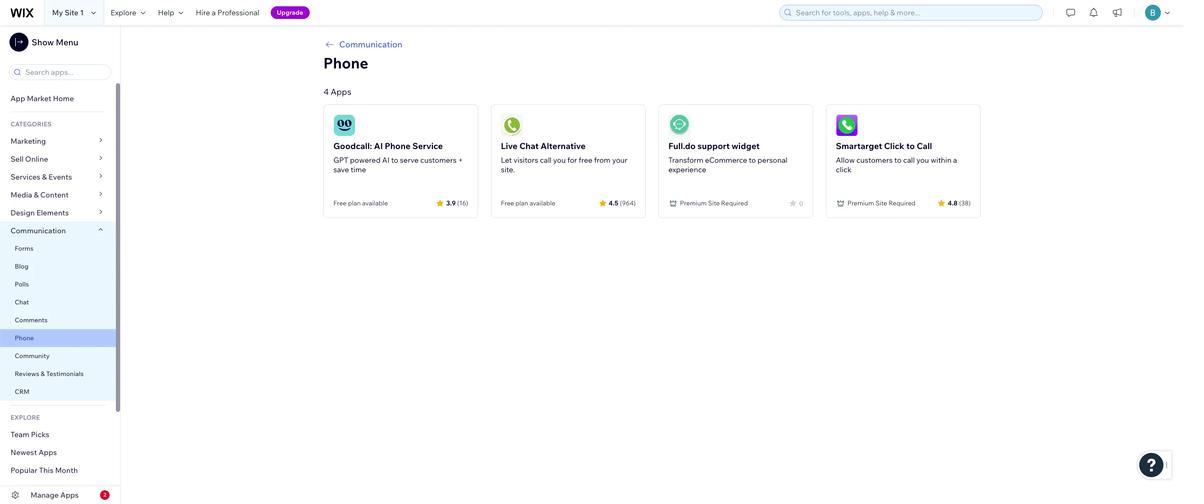 Task type: describe. For each thing, give the bounding box(es) containing it.
polls
[[15, 280, 29, 288]]

premium for smartarget
[[848, 199, 874, 207]]

customers inside smartarget click to call allow customers to call you within a click
[[857, 155, 893, 165]]

phone link
[[0, 329, 116, 347]]

reviews & testimonials
[[15, 370, 84, 378]]

reviews & testimonials link
[[0, 365, 116, 383]]

community link
[[0, 347, 116, 365]]

call inside live chat alternative let visitors call you for free from your site.
[[540, 155, 552, 165]]

free for live chat alternative
[[501, 199, 514, 207]]

my
[[52, 8, 63, 17]]

personal
[[758, 155, 788, 165]]

marketing
[[11, 136, 46, 146]]

3.9
[[446, 199, 456, 207]]

apps for manage apps
[[60, 490, 79, 500]]

home
[[53, 94, 74, 103]]

goodcall:
[[333, 141, 372, 151]]

customers inside goodcall: ai phone service gpt powered ai to serve customers + save time
[[420, 155, 457, 165]]

0 horizontal spatial site
[[65, 8, 78, 17]]

required for transform
[[721, 199, 748, 207]]

apps for 4 apps
[[331, 86, 351, 97]]

team
[[11, 430, 29, 439]]

hire
[[196, 8, 210, 17]]

online
[[25, 154, 48, 164]]

design
[[11, 208, 35, 218]]

premium site required for call
[[848, 199, 916, 207]]

to down the "click"
[[894, 155, 902, 165]]

site for full.do support widget
[[708, 199, 720, 207]]

time
[[351, 165, 366, 174]]

chat inside 'sidebar' element
[[15, 298, 29, 306]]

& for content
[[34, 190, 39, 200]]

hire a professional
[[196, 8, 259, 17]]

live chat alternative logo image
[[501, 114, 523, 136]]

market
[[27, 94, 51, 103]]

plan for live
[[516, 199, 528, 207]]

& for events
[[42, 172, 47, 182]]

communication inside 'sidebar' element
[[11, 226, 68, 235]]

chat inside live chat alternative let visitors call you for free from your site.
[[520, 141, 539, 151]]

manage
[[31, 490, 59, 500]]

call
[[917, 141, 932, 151]]

sell online link
[[0, 150, 116, 168]]

media
[[11, 190, 32, 200]]

services & events
[[11, 172, 72, 182]]

business
[[25, 484, 56, 493]]

save
[[333, 165, 349, 174]]

support
[[698, 141, 730, 151]]

comments link
[[0, 311, 116, 329]]

1 horizontal spatial communication link
[[323, 38, 981, 51]]

let
[[501, 155, 512, 165]]

1 vertical spatial ai
[[382, 155, 390, 165]]

sell
[[11, 154, 24, 164]]

chat link
[[0, 293, 116, 311]]

apps for newest apps
[[39, 448, 57, 457]]

professional
[[217, 8, 259, 17]]

show menu button
[[9, 33, 78, 52]]

available for chat
[[530, 199, 555, 207]]

full.do support widget transform ecommerce to personal experience
[[668, 141, 788, 174]]

4.5
[[609, 199, 618, 207]]

site.
[[501, 165, 515, 174]]

blog
[[15, 262, 29, 270]]

explore
[[111, 8, 136, 17]]

events
[[48, 172, 72, 182]]

wix business solutions link
[[0, 479, 116, 497]]

4 apps
[[323, 86, 351, 97]]

explore
[[11, 414, 40, 421]]

polls link
[[0, 275, 116, 293]]

solutions
[[58, 484, 91, 493]]

& for testimonials
[[41, 370, 45, 378]]

1
[[80, 8, 84, 17]]

3.9 (16)
[[446, 199, 468, 207]]

this
[[39, 466, 53, 475]]

(38)
[[959, 199, 971, 207]]

0 vertical spatial phone
[[323, 54, 368, 72]]

2
[[103, 491, 106, 498]]

my site 1
[[52, 8, 84, 17]]

premium site required for transform
[[680, 199, 748, 207]]

team picks link
[[0, 426, 116, 444]]

0 vertical spatial ai
[[374, 141, 383, 151]]

marketing link
[[0, 132, 116, 150]]

from
[[594, 155, 611, 165]]

(964)
[[620, 199, 636, 207]]

you inside live chat alternative let visitors call you for free from your site.
[[553, 155, 566, 165]]

newest apps link
[[0, 444, 116, 461]]

free plan available for goodcall:
[[333, 199, 388, 207]]

Search apps... field
[[22, 65, 107, 80]]

media & content link
[[0, 186, 116, 204]]

app
[[11, 94, 25, 103]]

upgrade
[[277, 8, 303, 16]]

0
[[799, 199, 803, 207]]

forms
[[15, 244, 33, 252]]



Task type: locate. For each thing, give the bounding box(es) containing it.
popular this month link
[[0, 461, 116, 479]]

1 vertical spatial communication link
[[0, 222, 116, 240]]

you left for
[[553, 155, 566, 165]]

2 vertical spatial &
[[41, 370, 45, 378]]

app market home
[[11, 94, 74, 103]]

popular
[[11, 466, 37, 475]]

free plan available
[[333, 199, 388, 207], [501, 199, 555, 207]]

help button
[[152, 0, 190, 25]]

1 horizontal spatial free
[[501, 199, 514, 207]]

0 horizontal spatial call
[[540, 155, 552, 165]]

1 horizontal spatial you
[[916, 155, 929, 165]]

1 horizontal spatial communication
[[339, 39, 402, 50]]

& right reviews
[[41, 370, 45, 378]]

call
[[540, 155, 552, 165], [903, 155, 915, 165]]

2 free plan available from the left
[[501, 199, 555, 207]]

free down save
[[333, 199, 347, 207]]

communication
[[339, 39, 402, 50], [11, 226, 68, 235]]

site for smartarget click to call
[[876, 199, 887, 207]]

goodcall: ai phone service gpt powered ai to serve customers + save time
[[333, 141, 463, 174]]

1 customers from the left
[[420, 155, 457, 165]]

2 call from the left
[[903, 155, 915, 165]]

transform
[[668, 155, 703, 165]]

community
[[15, 352, 50, 360]]

& right media on the left of page
[[34, 190, 39, 200]]

2 premium site required from the left
[[848, 199, 916, 207]]

forms link
[[0, 240, 116, 258]]

1 vertical spatial &
[[34, 190, 39, 200]]

2 horizontal spatial apps
[[331, 86, 351, 97]]

free down 'site.'
[[501, 199, 514, 207]]

4.5 (964)
[[609, 199, 636, 207]]

apps right 4
[[331, 86, 351, 97]]

show
[[32, 37, 54, 47]]

smartarget
[[836, 141, 882, 151]]

0 horizontal spatial you
[[553, 155, 566, 165]]

1 horizontal spatial a
[[953, 155, 957, 165]]

4.8 (38)
[[948, 199, 971, 207]]

0 horizontal spatial plan
[[348, 199, 361, 207]]

a inside smartarget click to call allow customers to call you within a click
[[953, 155, 957, 165]]

1 vertical spatial communication
[[11, 226, 68, 235]]

plan for goodcall:
[[348, 199, 361, 207]]

services & events link
[[0, 168, 116, 186]]

customers down service
[[420, 155, 457, 165]]

required
[[721, 199, 748, 207], [889, 199, 916, 207]]

2 vertical spatial phone
[[15, 334, 34, 342]]

1 horizontal spatial apps
[[60, 490, 79, 500]]

wix business solutions
[[11, 484, 91, 493]]

1 horizontal spatial premium site required
[[848, 199, 916, 207]]

phone inside 'sidebar' element
[[15, 334, 34, 342]]

0 vertical spatial communication link
[[323, 38, 981, 51]]

required down smartarget click to call allow customers to call you within a click
[[889, 199, 916, 207]]

to inside "full.do support widget transform ecommerce to personal experience"
[[749, 155, 756, 165]]

2 available from the left
[[530, 199, 555, 207]]

4.8
[[948, 199, 958, 207]]

free plan available down "time" at the left
[[333, 199, 388, 207]]

free plan available for live
[[501, 199, 555, 207]]

services
[[11, 172, 40, 182]]

apps inside newest apps 'link'
[[39, 448, 57, 457]]

to down widget
[[749, 155, 756, 165]]

2 premium from the left
[[848, 199, 874, 207]]

service
[[412, 141, 443, 151]]

click
[[884, 141, 904, 151]]

ecommerce
[[705, 155, 747, 165]]

1 premium site required from the left
[[680, 199, 748, 207]]

you down call
[[916, 155, 929, 165]]

reviews
[[15, 370, 39, 378]]

design elements link
[[0, 204, 116, 222]]

phone down comments
[[15, 334, 34, 342]]

1 horizontal spatial phone
[[323, 54, 368, 72]]

to inside goodcall: ai phone service gpt powered ai to serve customers + save time
[[391, 155, 398, 165]]

for
[[567, 155, 577, 165]]

ai right powered
[[382, 155, 390, 165]]

0 horizontal spatial required
[[721, 199, 748, 207]]

sell online
[[11, 154, 48, 164]]

1 vertical spatial phone
[[385, 141, 411, 151]]

widget
[[732, 141, 760, 151]]

0 horizontal spatial apps
[[39, 448, 57, 457]]

premium down the "click"
[[848, 199, 874, 207]]

0 horizontal spatial a
[[212, 8, 216, 17]]

0 horizontal spatial chat
[[15, 298, 29, 306]]

alternative
[[541, 141, 586, 151]]

manage apps
[[31, 490, 79, 500]]

customers down smartarget
[[857, 155, 893, 165]]

upgrade button
[[271, 6, 310, 19]]

ai up powered
[[374, 141, 383, 151]]

1 plan from the left
[[348, 199, 361, 207]]

1 horizontal spatial chat
[[520, 141, 539, 151]]

1 vertical spatial a
[[953, 155, 957, 165]]

0 horizontal spatial premium
[[680, 199, 707, 207]]

a right hire
[[212, 8, 216, 17]]

2 vertical spatial apps
[[60, 490, 79, 500]]

hire a professional link
[[190, 0, 266, 25]]

site down ecommerce
[[708, 199, 720, 207]]

call right visitors
[[540, 155, 552, 165]]

premium site required
[[680, 199, 748, 207], [848, 199, 916, 207]]

site
[[65, 8, 78, 17], [708, 199, 720, 207], [876, 199, 887, 207]]

1 free from the left
[[333, 199, 347, 207]]

to left serve
[[391, 155, 398, 165]]

& left 'events'
[[42, 172, 47, 182]]

1 premium from the left
[[680, 199, 707, 207]]

newest
[[11, 448, 37, 457]]

you inside smartarget click to call allow customers to call you within a click
[[916, 155, 929, 165]]

newest apps
[[11, 448, 57, 457]]

phone inside goodcall: ai phone service gpt powered ai to serve customers + save time
[[385, 141, 411, 151]]

full.do support widget logo image
[[668, 114, 691, 136]]

free for goodcall: ai phone service
[[333, 199, 347, 207]]

2 customers from the left
[[857, 155, 893, 165]]

your
[[612, 155, 628, 165]]

2 required from the left
[[889, 199, 916, 207]]

picks
[[31, 430, 49, 439]]

Search for tools, apps, help & more... field
[[793, 5, 1039, 20]]

1 horizontal spatial premium
[[848, 199, 874, 207]]

1 call from the left
[[540, 155, 552, 165]]

to
[[906, 141, 915, 151], [391, 155, 398, 165], [749, 155, 756, 165], [894, 155, 902, 165]]

premium for full.do
[[680, 199, 707, 207]]

chat down 'polls'
[[15, 298, 29, 306]]

app market home link
[[0, 90, 116, 107]]

smartarget click to call allow customers to call you within a click
[[836, 141, 957, 174]]

categories
[[11, 120, 52, 128]]

0 horizontal spatial communication
[[11, 226, 68, 235]]

1 required from the left
[[721, 199, 748, 207]]

plan down "time" at the left
[[348, 199, 361, 207]]

1 horizontal spatial available
[[530, 199, 555, 207]]

premium site required down smartarget click to call allow customers to call you within a click
[[848, 199, 916, 207]]

0 vertical spatial communication
[[339, 39, 402, 50]]

1 available from the left
[[362, 199, 388, 207]]

live chat alternative let visitors call you for free from your site.
[[501, 141, 628, 174]]

&
[[42, 172, 47, 182], [34, 190, 39, 200], [41, 370, 45, 378]]

2 you from the left
[[916, 155, 929, 165]]

1 horizontal spatial plan
[[516, 199, 528, 207]]

free
[[333, 199, 347, 207], [501, 199, 514, 207]]

free
[[579, 155, 593, 165]]

call down the "click"
[[903, 155, 915, 165]]

month
[[55, 466, 78, 475]]

help
[[158, 8, 174, 17]]

premium down experience
[[680, 199, 707, 207]]

available for ai
[[362, 199, 388, 207]]

chat up visitors
[[520, 141, 539, 151]]

0 horizontal spatial premium site required
[[680, 199, 748, 207]]

a right within
[[953, 155, 957, 165]]

live
[[501, 141, 518, 151]]

2 horizontal spatial site
[[876, 199, 887, 207]]

2 plan from the left
[[516, 199, 528, 207]]

available down visitors
[[530, 199, 555, 207]]

goodcall: ai phone service  logo image
[[333, 114, 356, 136]]

0 horizontal spatial phone
[[15, 334, 34, 342]]

plan down visitors
[[516, 199, 528, 207]]

4
[[323, 86, 329, 97]]

content
[[40, 190, 69, 200]]

crm
[[15, 388, 29, 396]]

site down smartarget click to call allow customers to call you within a click
[[876, 199, 887, 207]]

wix
[[11, 484, 24, 493]]

call inside smartarget click to call allow customers to call you within a click
[[903, 155, 915, 165]]

1 vertical spatial chat
[[15, 298, 29, 306]]

elements
[[36, 208, 69, 218]]

powered
[[350, 155, 381, 165]]

2 free from the left
[[501, 199, 514, 207]]

popular this month
[[11, 466, 78, 475]]

0 vertical spatial chat
[[520, 141, 539, 151]]

0 vertical spatial &
[[42, 172, 47, 182]]

1 horizontal spatial free plan available
[[501, 199, 555, 207]]

1 horizontal spatial site
[[708, 199, 720, 207]]

required down ecommerce
[[721, 199, 748, 207]]

apps right manage in the left bottom of the page
[[60, 490, 79, 500]]

0 horizontal spatial communication link
[[0, 222, 116, 240]]

full.do
[[668, 141, 696, 151]]

show menu
[[32, 37, 78, 47]]

1 horizontal spatial customers
[[857, 155, 893, 165]]

comments
[[15, 316, 48, 324]]

0 vertical spatial a
[[212, 8, 216, 17]]

premium site required down experience
[[680, 199, 748, 207]]

you
[[553, 155, 566, 165], [916, 155, 929, 165]]

1 free plan available from the left
[[333, 199, 388, 207]]

0 vertical spatial apps
[[331, 86, 351, 97]]

allow
[[836, 155, 855, 165]]

phone up serve
[[385, 141, 411, 151]]

required for call
[[889, 199, 916, 207]]

apps up this
[[39, 448, 57, 457]]

crm link
[[0, 383, 116, 401]]

0 horizontal spatial available
[[362, 199, 388, 207]]

0 horizontal spatial free plan available
[[333, 199, 388, 207]]

smartarget click to call logo image
[[836, 114, 858, 136]]

click
[[836, 165, 851, 174]]

experience
[[668, 165, 706, 174]]

site left 1
[[65, 8, 78, 17]]

free plan available down 'site.'
[[501, 199, 555, 207]]

phone
[[323, 54, 368, 72], [385, 141, 411, 151], [15, 334, 34, 342]]

2 horizontal spatial phone
[[385, 141, 411, 151]]

1 you from the left
[[553, 155, 566, 165]]

1 vertical spatial apps
[[39, 448, 57, 457]]

sidebar element
[[0, 25, 121, 504]]

to left call
[[906, 141, 915, 151]]

phone up 4 apps
[[323, 54, 368, 72]]

menu
[[56, 37, 78, 47]]

1 horizontal spatial call
[[903, 155, 915, 165]]

visitors
[[514, 155, 538, 165]]

1 horizontal spatial required
[[889, 199, 916, 207]]

available down "time" at the left
[[362, 199, 388, 207]]

0 horizontal spatial free
[[333, 199, 347, 207]]

0 horizontal spatial customers
[[420, 155, 457, 165]]

gpt
[[333, 155, 348, 165]]

design elements
[[11, 208, 69, 218]]

within
[[931, 155, 952, 165]]



Task type: vqa. For each thing, say whether or not it's contained in the screenshot.
middle Apps
yes



